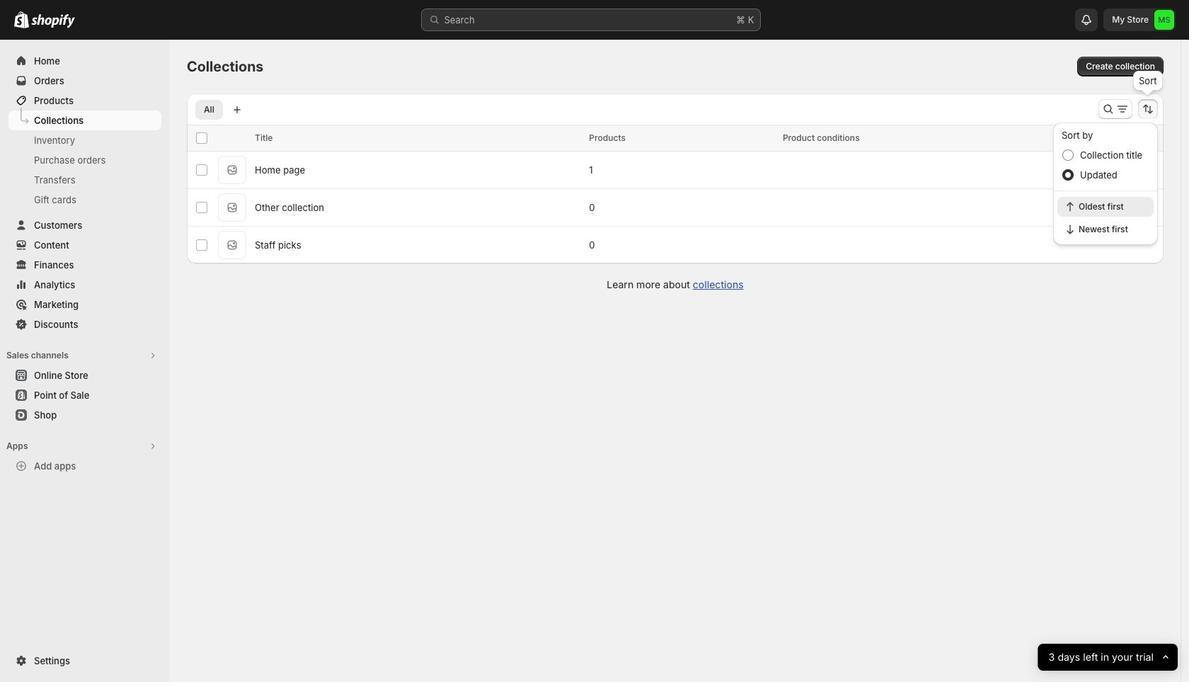Task type: describe. For each thing, give the bounding box(es) containing it.
shopify image
[[31, 14, 75, 28]]



Task type: vqa. For each thing, say whether or not it's contained in the screenshot.
Search collections text box
no



Task type: locate. For each thing, give the bounding box(es) containing it.
my store image
[[1155, 10, 1175, 30]]

tooltip
[[1134, 71, 1164, 91]]

shopify image
[[14, 11, 29, 28]]



